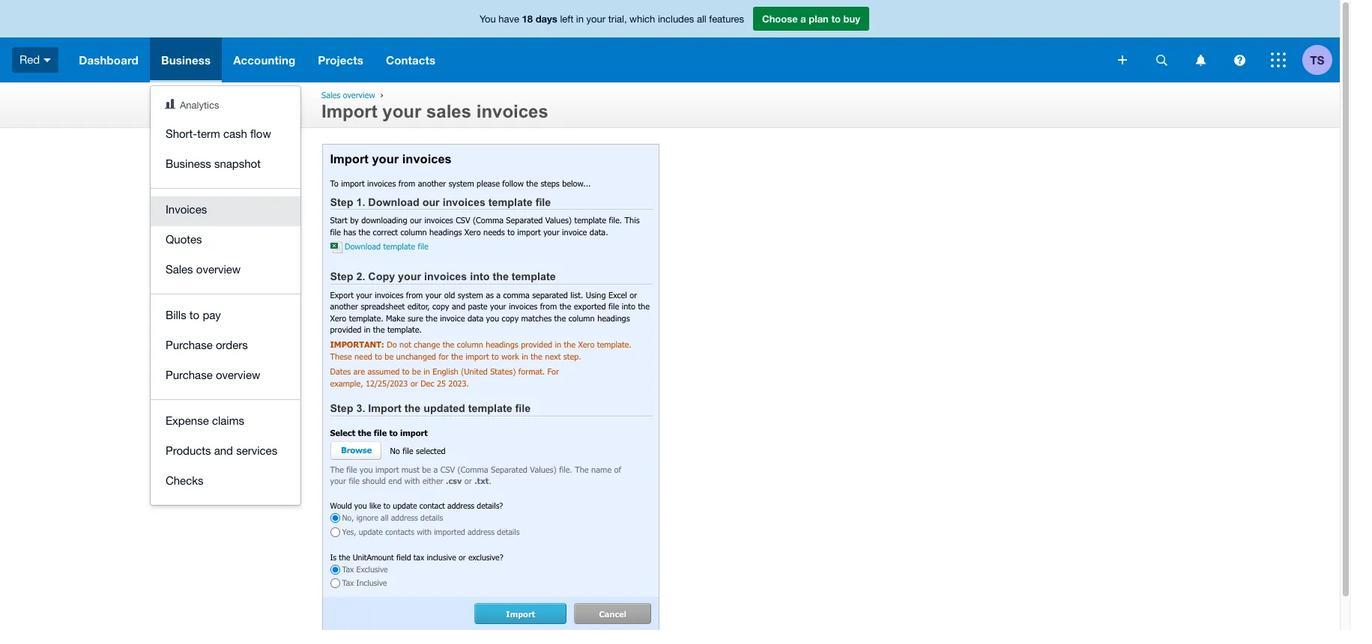 Task type: vqa. For each thing, say whether or not it's contained in the screenshot.
Accounting
yes



Task type: locate. For each thing, give the bounding box(es) containing it.
0 vertical spatial step
[[330, 196, 353, 208]]

1 vertical spatial provided
[[521, 340, 553, 350]]

2 purchase from the top
[[166, 368, 213, 381]]

next
[[545, 351, 561, 361]]

import up no file selected in the bottom left of the page
[[400, 428, 428, 437]]

0 horizontal spatial a
[[434, 465, 438, 474]]

yes, update contacts with imported address details
[[342, 527, 520, 537]]

address up 'contacts' at the bottom left of page
[[391, 513, 418, 523]]

0 vertical spatial update
[[393, 501, 417, 511]]

be
[[385, 351, 394, 361], [412, 367, 421, 376], [422, 465, 431, 474]]

0 vertical spatial values)
[[546, 216, 572, 225]]

1 vertical spatial step
[[330, 271, 353, 283]]

1 vertical spatial business
[[166, 157, 211, 170]]

analytics
[[180, 100, 219, 111]]

invoice inside step 2. copy your invoices into the template export your invoices from your old system as a comma separated list.                      using excel or another spreadsheet editor, copy and paste your invoices from the exported file into the xero template.                      make sure the invoice data you copy matches the column headings provided in the template.
[[440, 313, 465, 323]]

12/25/2023
[[366, 378, 408, 388]]

your
[[587, 13, 606, 25], [383, 101, 422, 121], [372, 152, 399, 166], [544, 227, 560, 237], [398, 271, 421, 283], [356, 290, 372, 300], [426, 290, 442, 300], [490, 302, 506, 311], [330, 476, 346, 486]]

step left 3.
[[330, 403, 353, 415]]

data.
[[590, 227, 608, 237]]

paste
[[468, 302, 488, 311]]

2 horizontal spatial template.
[[597, 340, 632, 350]]

1 vertical spatial file.
[[559, 465, 573, 474]]

a right as
[[497, 290, 501, 300]]

be inside "dates are assumed to be in english (united states) format. for example, 12/25/2023 or dec 25 2023."
[[412, 367, 421, 376]]

0 vertical spatial from
[[399, 178, 416, 188]]

no,
[[342, 513, 354, 523]]

1 horizontal spatial details
[[497, 527, 520, 537]]

a inside step 2. copy your invoices into the template export your invoices from your old system as a comma separated list.                      using excel or another spreadsheet editor, copy and paste your invoices from the exported file into the xero template.                      make sure the invoice data you copy matches the column headings provided in the template.
[[497, 290, 501, 300]]

which
[[630, 13, 655, 25]]

system left please
[[449, 178, 474, 188]]

days
[[536, 13, 558, 25]]

xero inside step 1. download our invoices template file start by downloading our invoices csv (comma separated values) template file. this file has the correct column headings xero needs to import your invoice data.
[[465, 227, 481, 237]]

1 vertical spatial be
[[412, 367, 421, 376]]

your down as
[[490, 302, 506, 311]]

file inside 'link'
[[418, 242, 429, 251]]

column right correct
[[401, 227, 427, 237]]

1 horizontal spatial update
[[393, 501, 417, 511]]

a left plan
[[801, 13, 807, 25]]

file. left this
[[609, 216, 622, 225]]

0 horizontal spatial be
[[385, 351, 394, 361]]

separated inside the file you import must be a csv (comma separated values) file. the name of your file should end with either
[[491, 465, 528, 474]]

0 vertical spatial into
[[470, 271, 490, 283]]

0 horizontal spatial into
[[470, 271, 490, 283]]

purchase inside 'purchase orders' link
[[166, 338, 213, 351]]

separated up .
[[491, 465, 528, 474]]

0 vertical spatial with
[[405, 476, 420, 486]]

sales overview
[[166, 263, 241, 276]]

1 vertical spatial another
[[330, 302, 358, 311]]

2 vertical spatial be
[[422, 465, 431, 474]]

xero inside do not change the column headings provided in the xero template. these need to be unchanged for the import to work in the next step.
[[578, 340, 595, 350]]

(united
[[461, 367, 488, 376]]

0 horizontal spatial csv
[[441, 465, 455, 474]]

sales overview link left the › on the left of the page
[[322, 90, 375, 100]]

checks link
[[151, 467, 301, 497]]

to import invoices from another system please follow the steps below...
[[330, 178, 591, 188]]

file
[[536, 196, 551, 208], [330, 227, 341, 237], [418, 242, 429, 251], [609, 302, 619, 311], [515, 403, 531, 415], [374, 428, 387, 437], [403, 446, 414, 456], [347, 465, 357, 474], [349, 476, 360, 486]]

address up exclusive? on the bottom left of the page
[[468, 527, 495, 537]]

into up as
[[470, 271, 490, 283]]

2 vertical spatial headings
[[486, 340, 519, 350]]

field
[[397, 553, 411, 562]]

template. down make
[[388, 325, 422, 334]]

xero up step.
[[578, 340, 595, 350]]

be down unchanged
[[412, 367, 421, 376]]

to
[[832, 13, 841, 25], [508, 227, 515, 237], [190, 309, 200, 321], [375, 351, 382, 361], [492, 351, 499, 361], [402, 367, 410, 376], [389, 428, 398, 437], [384, 501, 391, 511]]

services
[[236, 444, 277, 457]]

and
[[452, 302, 466, 311], [214, 444, 233, 457]]

no file selected
[[390, 446, 446, 456]]

(comma inside step 1. download our invoices template file start by downloading our invoices csv (comma separated values) template file. this file has the correct column headings xero needs to import your invoice data.
[[473, 216, 504, 225]]

business snapshot
[[166, 157, 261, 170]]

1 horizontal spatial all
[[697, 13, 707, 25]]

0 vertical spatial a
[[801, 13, 807, 25]]

1 vertical spatial sales overview link
[[151, 256, 301, 286]]

to right need
[[375, 351, 382, 361]]

the
[[527, 178, 538, 188], [359, 227, 370, 237], [493, 271, 509, 283], [560, 302, 571, 311], [638, 302, 650, 311], [426, 313, 438, 323], [554, 313, 566, 323], [373, 325, 385, 334], [443, 340, 455, 350], [564, 340, 576, 350], [451, 351, 463, 361], [531, 351, 543, 361], [405, 403, 421, 415], [358, 428, 372, 437], [339, 553, 350, 562]]

update up no, ignore all address details
[[393, 501, 417, 511]]

and down expense claims link
[[214, 444, 233, 457]]

sales for sales overview
[[166, 263, 193, 276]]

the right 'has' at the top of page
[[359, 227, 370, 237]]

2 vertical spatial xero
[[578, 340, 595, 350]]

purchase for purchase overview
[[166, 368, 213, 381]]

1 horizontal spatial headings
[[486, 340, 519, 350]]

or left .txt
[[465, 476, 472, 486]]

2 vertical spatial column
[[457, 340, 483, 350]]

template down correct
[[383, 242, 415, 251]]

ts
[[1311, 53, 1325, 66]]

list box containing short-term cash flow
[[151, 86, 301, 505]]

copy down old
[[433, 302, 449, 311]]

2 horizontal spatial be
[[422, 465, 431, 474]]

sales inside sales overview › import your sales invoices
[[322, 90, 340, 100]]

purchase inside purchase overview link
[[166, 368, 213, 381]]

0 vertical spatial be
[[385, 351, 394, 361]]

column inside step 1. download our invoices template file start by downloading our invoices csv (comma separated values) template file. this file has the correct column headings xero needs to import your invoice data.
[[401, 227, 427, 237]]

list.
[[571, 290, 583, 300]]

download down 'has' at the top of page
[[345, 242, 381, 251]]

the right sure
[[426, 313, 438, 323]]

yes,
[[342, 527, 356, 537]]

to left buy
[[832, 13, 841, 25]]

in right work
[[522, 351, 528, 361]]

you up should
[[360, 465, 373, 474]]

short-
[[166, 127, 197, 140]]

bills to pay link
[[151, 302, 301, 332]]

your down 2.
[[356, 290, 372, 300]]

accounting
[[233, 53, 296, 67]]

1 vertical spatial overview
[[196, 263, 241, 276]]

1 horizontal spatial and
[[452, 302, 466, 311]]

0 vertical spatial purchase
[[166, 338, 213, 351]]

address
[[448, 501, 475, 511], [391, 513, 418, 523], [468, 527, 495, 537]]

or
[[630, 290, 637, 300], [411, 378, 418, 388], [465, 476, 472, 486], [459, 553, 466, 562]]

by
[[350, 216, 359, 225]]

step inside step 1. download our invoices template file start by downloading our invoices csv (comma separated values) template file. this file has the correct column headings xero needs to import your invoice data.
[[330, 196, 353, 208]]

you
[[486, 313, 499, 323], [360, 465, 373, 474], [354, 501, 367, 511]]

the down "spreadsheet"
[[373, 325, 385, 334]]

states)
[[490, 367, 516, 376]]

from down import your invoices
[[399, 178, 416, 188]]

2 step from the top
[[330, 271, 353, 283]]

(comma inside the file you import must be a csv (comma separated values) file. the name of your file should end with either
[[458, 465, 488, 474]]

this
[[625, 216, 640, 225]]

headings down excel
[[598, 313, 630, 323]]

group
[[151, 86, 301, 505]]

template. down exported
[[597, 340, 632, 350]]

import inside step 1. download our invoices template file start by downloading our invoices csv (comma separated values) template file. this file has the correct column headings xero needs to import your invoice data.
[[518, 227, 541, 237]]

headings left needs
[[430, 227, 462, 237]]

you up ignore
[[354, 501, 367, 511]]

of
[[614, 465, 621, 474]]

sales overview link up bills to pay link
[[151, 256, 301, 286]]

0 horizontal spatial provided
[[330, 325, 362, 334]]

all inside the you have 18 days left in your trial, which includes all features
[[697, 13, 707, 25]]

business up 'header chart' icon
[[161, 53, 211, 67]]

another down import your invoices
[[418, 178, 446, 188]]

1 vertical spatial our
[[410, 216, 422, 225]]

details down details?
[[497, 527, 520, 537]]

expense claims link
[[151, 407, 301, 437]]

18
[[522, 13, 533, 25]]

csv inside the file you import must be a csv (comma separated values) file. the name of your file should end with either
[[441, 465, 455, 474]]

you inside step 2. copy your invoices into the template export your invoices from your old system as a comma separated list.                      using excel or another spreadsheet editor, copy and paste your invoices from the exported file into the xero template.                      make sure the invoice data you copy matches the column headings provided in the template.
[[486, 313, 499, 323]]

sales inside group
[[166, 263, 193, 276]]

1 vertical spatial all
[[381, 513, 389, 523]]

0 horizontal spatial column
[[401, 227, 427, 237]]

column down exported
[[569, 313, 595, 323]]

step 3. import the updated template file
[[330, 403, 531, 415]]

csv inside step 1. download our invoices template file start by downloading our invoices csv (comma separated values) template file. this file has the correct column headings xero needs to import your invoice data.
[[456, 216, 470, 225]]

tax right tax inclusive radio
[[342, 578, 354, 588]]

0 vertical spatial and
[[452, 302, 466, 311]]

you have 18 days left in your trial, which includes all features
[[480, 13, 744, 25]]

details?
[[477, 501, 503, 511]]

with right 'contacts' at the bottom left of page
[[417, 527, 432, 537]]

1 horizontal spatial be
[[412, 367, 421, 376]]

column
[[401, 227, 427, 237], [569, 313, 595, 323], [457, 340, 483, 350]]

3 step from the top
[[330, 403, 353, 415]]

column inside step 2. copy your invoices into the template export your invoices from your old system as a comma separated list.                      using excel or another spreadsheet editor, copy and paste your invoices from the exported file into the xero template.                      make sure the invoice data you copy matches the column headings provided in the template.
[[569, 313, 595, 323]]

expense
[[166, 414, 209, 427]]

with down must
[[405, 476, 420, 486]]

be up either
[[422, 465, 431, 474]]

1 horizontal spatial file.
[[609, 216, 622, 225]]

a up either
[[434, 465, 438, 474]]

sales down quotes
[[166, 263, 193, 276]]

0 vertical spatial column
[[401, 227, 427, 237]]

1 vertical spatial separated
[[491, 465, 528, 474]]

file. inside step 1. download our invoices template file start by downloading our invoices csv (comma separated values) template file. this file has the correct column headings xero needs to import your invoice data.
[[609, 216, 622, 225]]

term
[[197, 127, 220, 140]]

0 horizontal spatial and
[[214, 444, 233, 457]]

2 tax from the top
[[342, 578, 354, 588]]

to down unchanged
[[402, 367, 410, 376]]

0 horizontal spatial sales
[[166, 263, 193, 276]]

purchase down purchase orders
[[166, 368, 213, 381]]

›
[[380, 90, 384, 100]]

1 vertical spatial values)
[[530, 465, 557, 474]]

1 horizontal spatial copy
[[502, 313, 519, 323]]

list box inside banner
[[151, 86, 301, 505]]

0 horizontal spatial update
[[359, 527, 383, 537]]

should
[[362, 476, 386, 486]]

these
[[330, 351, 352, 361]]

0 horizontal spatial headings
[[430, 227, 462, 237]]

our right downloading
[[410, 216, 422, 225]]

1 horizontal spatial another
[[418, 178, 446, 188]]

your up downloading
[[372, 152, 399, 166]]

contacts
[[386, 53, 436, 67]]

import
[[341, 178, 365, 188], [518, 227, 541, 237], [466, 351, 489, 361], [400, 428, 428, 437], [376, 465, 399, 474]]

no, ignore all address details
[[342, 513, 443, 523]]

below...
[[562, 178, 591, 188]]

(comma up needs
[[473, 216, 504, 225]]

1 horizontal spatial invoice
[[562, 227, 587, 237]]

your inside the you have 18 days left in your trial, which includes all features
[[587, 13, 606, 25]]

or right inclusive at left bottom
[[459, 553, 466, 562]]

overview inside purchase overview link
[[216, 368, 260, 381]]

products and services
[[166, 444, 277, 457]]

your left data.
[[544, 227, 560, 237]]

header chart image
[[165, 99, 175, 109]]

with inside the file you import must be a csv (comma separated values) file. the name of your file should end with either
[[405, 476, 420, 486]]

overview
[[343, 90, 375, 100], [196, 263, 241, 276], [216, 368, 260, 381]]

None radio
[[330, 514, 340, 523], [330, 528, 340, 537], [330, 514, 340, 523], [330, 528, 340, 537]]

overview down orders
[[216, 368, 260, 381]]

business inside dropdown button
[[161, 53, 211, 67]]

business down short-
[[166, 157, 211, 170]]

overview down quotes link
[[196, 263, 241, 276]]

banner containing ts
[[0, 0, 1340, 505]]

column up (united
[[457, 340, 483, 350]]

1 vertical spatial headings
[[598, 313, 630, 323]]

1 horizontal spatial column
[[457, 340, 483, 350]]

quotes link
[[151, 226, 301, 256]]

0 horizontal spatial the
[[330, 465, 344, 474]]

template
[[489, 196, 533, 208], [575, 216, 607, 225], [383, 242, 415, 251], [512, 271, 556, 283], [468, 403, 513, 415]]

step up export
[[330, 271, 353, 283]]

downloading
[[361, 216, 408, 225]]

trial,
[[609, 13, 627, 25]]

svg image
[[1156, 54, 1168, 66], [1196, 54, 1206, 66], [1234, 54, 1246, 66], [1119, 55, 1128, 64], [44, 58, 51, 62]]

import right to
[[341, 178, 365, 188]]

from up the editor,
[[406, 290, 423, 300]]

values) down steps
[[546, 216, 572, 225]]

all
[[697, 13, 707, 25], [381, 513, 389, 523]]

0 vertical spatial download
[[368, 196, 420, 208]]

banner
[[0, 0, 1340, 505]]

includes
[[658, 13, 694, 25]]

0 horizontal spatial details
[[421, 513, 443, 523]]

overview left the › on the left of the page
[[343, 90, 375, 100]]

tax right tax exclusive 'radio'
[[342, 564, 354, 574]]

bills
[[166, 309, 186, 321]]

dashboard
[[79, 53, 139, 67]]

1 vertical spatial (comma
[[458, 465, 488, 474]]

1 vertical spatial csv
[[441, 465, 455, 474]]

0 vertical spatial provided
[[330, 325, 362, 334]]

overview inside sales overview link
[[196, 263, 241, 276]]

to right needs
[[508, 227, 515, 237]]

system
[[449, 178, 474, 188], [458, 290, 483, 300]]

business for business
[[161, 53, 211, 67]]

1 vertical spatial purchase
[[166, 368, 213, 381]]

all down "like"
[[381, 513, 389, 523]]

2 vertical spatial overview
[[216, 368, 260, 381]]

projects
[[318, 53, 364, 67]]

address down .csv
[[448, 501, 475, 511]]

1 vertical spatial a
[[497, 290, 501, 300]]

0 vertical spatial tax
[[342, 564, 354, 574]]

template. down "spreadsheet"
[[349, 313, 384, 323]]

download
[[368, 196, 420, 208], [345, 242, 381, 251]]

values) inside step 1. download our invoices template file start by downloading our invoices csv (comma separated values) template file. this file has the correct column headings xero needs to import your invoice data.
[[546, 216, 572, 225]]

0 vertical spatial overview
[[343, 90, 375, 100]]

values) left name
[[530, 465, 557, 474]]

1 vertical spatial xero
[[330, 313, 347, 323]]

you inside the file you import must be a csv (comma separated values) file. the name of your file should end with either
[[360, 465, 373, 474]]

2 horizontal spatial column
[[569, 313, 595, 323]]

0 vertical spatial headings
[[430, 227, 462, 237]]

1 purchase from the top
[[166, 338, 213, 351]]

2 horizontal spatial headings
[[598, 313, 630, 323]]

2 vertical spatial a
[[434, 465, 438, 474]]

.txt
[[475, 476, 489, 486]]

1 vertical spatial invoice
[[440, 313, 465, 323]]

1 horizontal spatial template.
[[388, 325, 422, 334]]

1 horizontal spatial into
[[622, 302, 636, 311]]

download inside step 1. download our invoices template file start by downloading our invoices csv (comma separated values) template file. this file has the correct column headings xero needs to import your invoice data.
[[368, 196, 420, 208]]

svg image
[[1272, 52, 1287, 67]]

import right needs
[[518, 227, 541, 237]]

change
[[414, 340, 440, 350]]

0 vertical spatial template.
[[349, 313, 384, 323]]

1 vertical spatial sales
[[166, 263, 193, 276]]

overview inside sales overview › import your sales invoices
[[343, 90, 375, 100]]

another down export
[[330, 302, 358, 311]]

1 vertical spatial and
[[214, 444, 233, 457]]

your left old
[[426, 290, 442, 300]]

imported
[[434, 527, 465, 537]]

invoice left data.
[[562, 227, 587, 237]]

xero left needs
[[465, 227, 481, 237]]

1 vertical spatial you
[[360, 465, 373, 474]]

1 tax from the top
[[342, 564, 354, 574]]

your down the › on the left of the page
[[383, 101, 422, 121]]

0 vertical spatial address
[[448, 501, 475, 511]]

for
[[439, 351, 449, 361]]

business for business snapshot
[[166, 157, 211, 170]]

projects button
[[307, 37, 375, 82]]

is the unitamount field tax inclusive or exclusive?
[[330, 553, 504, 562]]

provided up next
[[521, 340, 553, 350]]

1 horizontal spatial provided
[[521, 340, 553, 350]]

short-term cash flow
[[166, 127, 271, 140]]

1 horizontal spatial csv
[[456, 216, 470, 225]]

import inside sales overview › import your sales invoices
[[322, 101, 378, 121]]

0 vertical spatial csv
[[456, 216, 470, 225]]

system up paste
[[458, 290, 483, 300]]

import
[[322, 101, 378, 121], [330, 152, 369, 166], [368, 403, 402, 415], [506, 610, 535, 619]]

0 vertical spatial invoice
[[562, 227, 587, 237]]

1 vertical spatial system
[[458, 290, 483, 300]]

file. left name
[[559, 465, 573, 474]]

ignore
[[357, 513, 378, 523]]

step inside step 2. copy your invoices into the template export your invoices from your old system as a comma separated list.                      using excel or another spreadsheet editor, copy and paste your invoices from the exported file into the xero template.                      make sure the invoice data you copy matches the column headings provided in the template.
[[330, 271, 353, 283]]

separated
[[532, 290, 568, 300]]

csv
[[456, 216, 470, 225], [441, 465, 455, 474]]

1 vertical spatial column
[[569, 313, 595, 323]]

step
[[330, 196, 353, 208], [330, 271, 353, 283], [330, 403, 353, 415]]

your left trial,
[[587, 13, 606, 25]]

.csv or .txt .
[[446, 476, 492, 486]]

details down contact in the left of the page
[[421, 513, 443, 523]]

template up separated
[[512, 271, 556, 283]]

csv down to import invoices from another system please follow the steps below...
[[456, 216, 470, 225]]

step up start
[[330, 196, 353, 208]]

0 vertical spatial separated
[[506, 216, 543, 225]]

the right matches
[[554, 313, 566, 323]]

xero down export
[[330, 313, 347, 323]]

0 vertical spatial you
[[486, 313, 499, 323]]

download inside download template file 'link'
[[345, 242, 381, 251]]

and down old
[[452, 302, 466, 311]]

0 vertical spatial sales overview link
[[322, 90, 375, 100]]

1 vertical spatial download
[[345, 242, 381, 251]]

template inside step 2. copy your invoices into the template export your invoices from your old system as a comma separated list.                      using excel or another spreadsheet editor, copy and paste your invoices from the exported file into the xero template.                      make sure the invoice data you copy matches the column headings provided in the template.
[[512, 271, 556, 283]]

your inside sales overview › import your sales invoices
[[383, 101, 422, 121]]

headings
[[430, 227, 462, 237], [598, 313, 630, 323], [486, 340, 519, 350]]

0 horizontal spatial file.
[[559, 465, 573, 474]]

checks
[[166, 474, 204, 487]]

1 step from the top
[[330, 196, 353, 208]]

pay
[[203, 309, 221, 321]]

list box
[[151, 86, 301, 505]]

import up (united
[[466, 351, 489, 361]]

0 vertical spatial sales
[[322, 90, 340, 100]]

purchase overview
[[166, 368, 260, 381]]

1 horizontal spatial the
[[575, 465, 589, 474]]

in right the left
[[576, 13, 584, 25]]

invoice left data
[[440, 313, 465, 323]]

or left dec
[[411, 378, 418, 388]]

using
[[586, 290, 606, 300]]

1 vertical spatial from
[[406, 290, 423, 300]]

xero inside step 2. copy your invoices into the template export your invoices from your old system as a comma separated list.                      using excel or another spreadsheet editor, copy and paste your invoices from the exported file into the xero template.                      make sure the invoice data you copy matches the column headings provided in the template.
[[330, 313, 347, 323]]

separated inside step 1. download our invoices template file start by downloading our invoices csv (comma separated values) template file. this file has the correct column headings xero needs to import your invoice data.
[[506, 216, 543, 225]]



Task type: describe. For each thing, give the bounding box(es) containing it.
tax exclusive
[[342, 564, 388, 574]]

0 vertical spatial system
[[449, 178, 474, 188]]

invoices link
[[151, 196, 301, 226]]

steps
[[541, 178, 560, 188]]

to right "like"
[[384, 501, 391, 511]]

0 vertical spatial details
[[421, 513, 443, 523]]

0 horizontal spatial copy
[[433, 302, 449, 311]]

either
[[423, 476, 444, 486]]

claims
[[212, 414, 244, 427]]

tax for tax exclusive
[[342, 564, 354, 574]]

unchanged
[[396, 351, 436, 361]]

sales overview › import your sales invoices
[[322, 90, 549, 121]]

invoices inside sales overview › import your sales invoices
[[477, 101, 549, 121]]

in inside the you have 18 days left in your trial, which includes all features
[[576, 13, 584, 25]]

select
[[330, 428, 356, 437]]

follow
[[503, 178, 524, 188]]

overview for sales overview › import your sales invoices
[[343, 90, 375, 100]]

tax
[[414, 553, 424, 562]]

purchase orders
[[166, 338, 248, 351]]

your inside the file you import must be a csv (comma separated values) file. the name of your file should end with either
[[330, 476, 346, 486]]

import link
[[475, 604, 567, 625]]

2 vertical spatial address
[[468, 527, 495, 537]]

2.
[[356, 271, 365, 283]]

0 horizontal spatial template.
[[349, 313, 384, 323]]

inclusive
[[427, 553, 456, 562]]

accounting button
[[222, 37, 307, 82]]

the right select
[[358, 428, 372, 437]]

import inside the file you import must be a csv (comma separated values) file. the name of your file should end with either
[[376, 465, 399, 474]]

.csv
[[446, 476, 462, 486]]

a inside the file you import must be a csv (comma separated values) file. the name of your file should end with either
[[434, 465, 438, 474]]

or inside "dates are assumed to be in english (united states) format. for example, 12/25/2023 or dec 25 2023."
[[411, 378, 418, 388]]

sure
[[408, 313, 423, 323]]

step for step 1. download our invoices template file start by downloading our invoices csv (comma separated values) template file. this file has the correct column headings xero needs to import your invoice data.
[[330, 196, 353, 208]]

plan
[[809, 13, 829, 25]]

export
[[330, 290, 354, 300]]

contact
[[420, 501, 445, 511]]

choose
[[762, 13, 798, 25]]

sales for sales overview › import your sales invoices
[[322, 90, 340, 100]]

file inside step 2. copy your invoices into the template export your invoices from your old system as a comma separated list.                      using excel or another spreadsheet editor, copy and paste your invoices from the exported file into the xero template.                      make sure the invoice data you copy matches the column headings provided in the template.
[[609, 302, 619, 311]]

features
[[709, 13, 744, 25]]

2 vertical spatial you
[[354, 501, 367, 511]]

template. inside do not change the column headings provided in the xero template. these need to be unchanged for the import to work in the next step.
[[597, 340, 632, 350]]

purchase orders link
[[151, 332, 301, 362]]

dec
[[421, 378, 434, 388]]

start
[[330, 216, 348, 225]]

another inside step 2. copy your invoices into the template export your invoices from your old system as a comma separated list.                      using excel or another spreadsheet editor, copy and paste your invoices from the exported file into the xero template.                      make sure the invoice data you copy matches the column headings provided in the template.
[[330, 302, 358, 311]]

is
[[330, 553, 337, 562]]

correct
[[373, 227, 398, 237]]

headings inside step 2. copy your invoices into the template export your invoices from your old system as a comma separated list.                      using excel or another spreadsheet editor, copy and paste your invoices from the exported file into the xero template.                      make sure the invoice data you copy matches the column headings provided in the template.
[[598, 313, 630, 323]]

2 vertical spatial from
[[540, 302, 557, 311]]

provided inside do not change the column headings provided in the xero template. these need to be unchanged for the import to work in the next step.
[[521, 340, 553, 350]]

important:
[[330, 340, 384, 350]]

the up for at the left bottom
[[443, 340, 455, 350]]

group containing short-term cash flow
[[151, 86, 301, 505]]

1 vertical spatial template.
[[388, 325, 422, 334]]

Tax Inclusive radio
[[330, 579, 340, 589]]

column inside do not change the column headings provided in the xero template. these need to be unchanged for the import to work in the next step.
[[457, 340, 483, 350]]

business button
[[150, 37, 222, 82]]

headings inside step 1. download our invoices template file start by downloading our invoices csv (comma separated values) template file. this file has the correct column headings xero needs to import your invoice data.
[[430, 227, 462, 237]]

1 the from the left
[[330, 465, 344, 474]]

assumed
[[368, 367, 400, 376]]

the down dec
[[405, 403, 421, 415]]

be inside do not change the column headings provided in the xero template. these need to be unchanged for the import to work in the next step.
[[385, 351, 394, 361]]

to inside step 1. download our invoices template file start by downloading our invoices csv (comma separated values) template file. this file has the correct column headings xero needs to import your invoice data.
[[508, 227, 515, 237]]

import your invoices
[[330, 152, 452, 166]]

0 vertical spatial our
[[423, 196, 440, 208]]

to inside group
[[190, 309, 200, 321]]

provided inside step 2. copy your invoices into the template export your invoices from your old system as a comma separated list.                      using excel or another spreadsheet editor, copy and paste your invoices from the exported file into the xero template.                      make sure the invoice data you copy matches the column headings provided in the template.
[[330, 325, 362, 334]]

headings inside do not change the column headings provided in the xero template. these need to be unchanged for the import to work in the next step.
[[486, 340, 519, 350]]

would you like to update contact address details?
[[330, 501, 503, 511]]

not
[[400, 340, 412, 350]]

1 vertical spatial copy
[[502, 313, 519, 323]]

cash
[[223, 127, 247, 140]]

2023.
[[449, 378, 469, 388]]

in inside "dates are assumed to be in english (united states) format. for example, 12/25/2023 or dec 25 2023."
[[424, 367, 430, 376]]

1 vertical spatial address
[[391, 513, 418, 523]]

dashboard link
[[68, 37, 150, 82]]

the right for at the left bottom
[[451, 351, 463, 361]]

step for step 2. copy your invoices into the template export your invoices from your old system as a comma separated list.                      using excel or another spreadsheet editor, copy and paste your invoices from the exported file into the xero template.                      make sure the invoice data you copy matches the column headings provided in the template.
[[330, 271, 353, 283]]

1 horizontal spatial sales overview link
[[322, 90, 375, 100]]

step.
[[564, 351, 581, 361]]

expense claims
[[166, 414, 244, 427]]

selected
[[416, 446, 446, 456]]

1 vertical spatial into
[[622, 302, 636, 311]]

select the file to import
[[330, 428, 428, 437]]

invoice inside step 1. download our invoices template file start by downloading our invoices csv (comma separated values) template file. this file has the correct column headings xero needs to import your invoice data.
[[562, 227, 587, 237]]

dates are assumed to be in english (united states) format. for example, 12/25/2023 or dec 25 2023.
[[330, 367, 559, 388]]

spreadsheet
[[361, 302, 405, 311]]

work
[[502, 351, 519, 361]]

snapshot
[[214, 157, 261, 170]]

in up next
[[555, 340, 562, 350]]

Tax Exclusive radio
[[330, 565, 340, 575]]

need
[[355, 351, 372, 361]]

tax for tax inclusive
[[342, 578, 354, 588]]

updated
[[424, 403, 465, 415]]

file. inside the file you import must be a csv (comma separated values) file. the name of your file should end with either
[[559, 465, 573, 474]]

purchase for purchase orders
[[166, 338, 213, 351]]

choose a plan to buy
[[762, 13, 861, 25]]

to up the no on the left bottom of page
[[389, 428, 398, 437]]

products
[[166, 444, 211, 457]]

red button
[[0, 37, 68, 82]]

in inside step 2. copy your invoices into the template export your invoices from your old system as a comma separated list.                      using excel or another spreadsheet editor, copy and paste your invoices from the exported file into the xero template.                      make sure the invoice data you copy matches the column headings provided in the template.
[[364, 325, 371, 334]]

step for step 3. import the updated template file
[[330, 403, 353, 415]]

cancel link
[[575, 604, 652, 625]]

do
[[387, 340, 397, 350]]

download template file link
[[330, 242, 429, 254]]

or inside step 2. copy your invoices into the template export your invoices from your old system as a comma separated list.                      using excel or another spreadsheet editor, copy and paste your invoices from the exported file into the xero template.                      make sure the invoice data you copy matches the column headings provided in the template.
[[630, 290, 637, 300]]

editor,
[[408, 302, 430, 311]]

the up format.
[[531, 351, 543, 361]]

2 the from the left
[[575, 465, 589, 474]]

contacts
[[386, 527, 415, 537]]

step 1. download our invoices template file start by downloading our invoices csv (comma separated values) template file. this file has the correct column headings xero needs to import your invoice data.
[[330, 196, 640, 237]]

template down states)
[[468, 403, 513, 415]]

quotes
[[166, 233, 202, 246]]

comma
[[503, 290, 530, 300]]

flow
[[250, 127, 271, 140]]

system inside step 2. copy your invoices into the template export your invoices from your old system as a comma separated list.                      using excel or another spreadsheet editor, copy and paste your invoices from the exported file into the xero template.                      make sure the invoice data you copy matches the column headings provided in the template.
[[458, 290, 483, 300]]

to inside "dates are assumed to be in english (united states) format. for example, 12/25/2023 or dec 25 2023."
[[402, 367, 410, 376]]

overview for sales overview
[[196, 263, 241, 276]]

the up step.
[[564, 340, 576, 350]]

ts button
[[1303, 37, 1340, 82]]

svg image inside red popup button
[[44, 58, 51, 62]]

do not change the column headings provided in the xero template. these need to be unchanged for the import to work in the next step.
[[330, 340, 632, 361]]

and inside step 2. copy your invoices into the template export your invoices from your old system as a comma separated list.                      using excel or another spreadsheet editor, copy and paste your invoices from the exported file into the xero template.                      make sure the invoice data you copy matches the column headings provided in the template.
[[452, 302, 466, 311]]

the left steps
[[527, 178, 538, 188]]

1 vertical spatial with
[[417, 527, 432, 537]]

for
[[548, 367, 559, 376]]

the right exported
[[638, 302, 650, 311]]

matches
[[521, 313, 552, 323]]

overview for purchase overview
[[216, 368, 260, 381]]

your inside step 1. download our invoices template file start by downloading our invoices csv (comma separated values) template file. this file has the correct column headings xero needs to import your invoice data.
[[544, 227, 560, 237]]

0 horizontal spatial all
[[381, 513, 389, 523]]

has
[[344, 227, 356, 237]]

the inside step 1. download our invoices template file start by downloading our invoices csv (comma separated values) template file. this file has the correct column headings xero needs to import your invoice data.
[[359, 227, 370, 237]]

1 vertical spatial update
[[359, 527, 383, 537]]

the down list.
[[560, 302, 571, 311]]

end
[[389, 476, 402, 486]]

import inside do not change the column headings provided in the xero template. these need to be unchanged for the import to work in the next step.
[[466, 351, 489, 361]]

cancel
[[599, 610, 627, 619]]

the right the is
[[339, 553, 350, 562]]

template up data.
[[575, 216, 607, 225]]

the up as
[[493, 271, 509, 283]]

as
[[486, 290, 494, 300]]

template down follow
[[489, 196, 533, 208]]

tax inclusive
[[342, 578, 387, 588]]

business snapshot link
[[151, 150, 301, 180]]

values) inside the file you import must be a csv (comma separated values) file. the name of your file should end with either
[[530, 465, 557, 474]]

template inside 'link'
[[383, 242, 415, 251]]

english
[[433, 367, 459, 376]]

be inside the file you import must be a csv (comma separated values) file. the name of your file should end with either
[[422, 465, 431, 474]]

make
[[386, 313, 405, 323]]

needs
[[484, 227, 505, 237]]

dates
[[330, 367, 351, 376]]

must
[[402, 465, 420, 474]]

your right copy
[[398, 271, 421, 283]]

0 horizontal spatial sales overview link
[[151, 256, 301, 286]]

unitamount
[[353, 553, 394, 562]]

to left work
[[492, 351, 499, 361]]

and inside products and services link
[[214, 444, 233, 457]]

example,
[[330, 378, 363, 388]]

3.
[[356, 403, 365, 415]]



